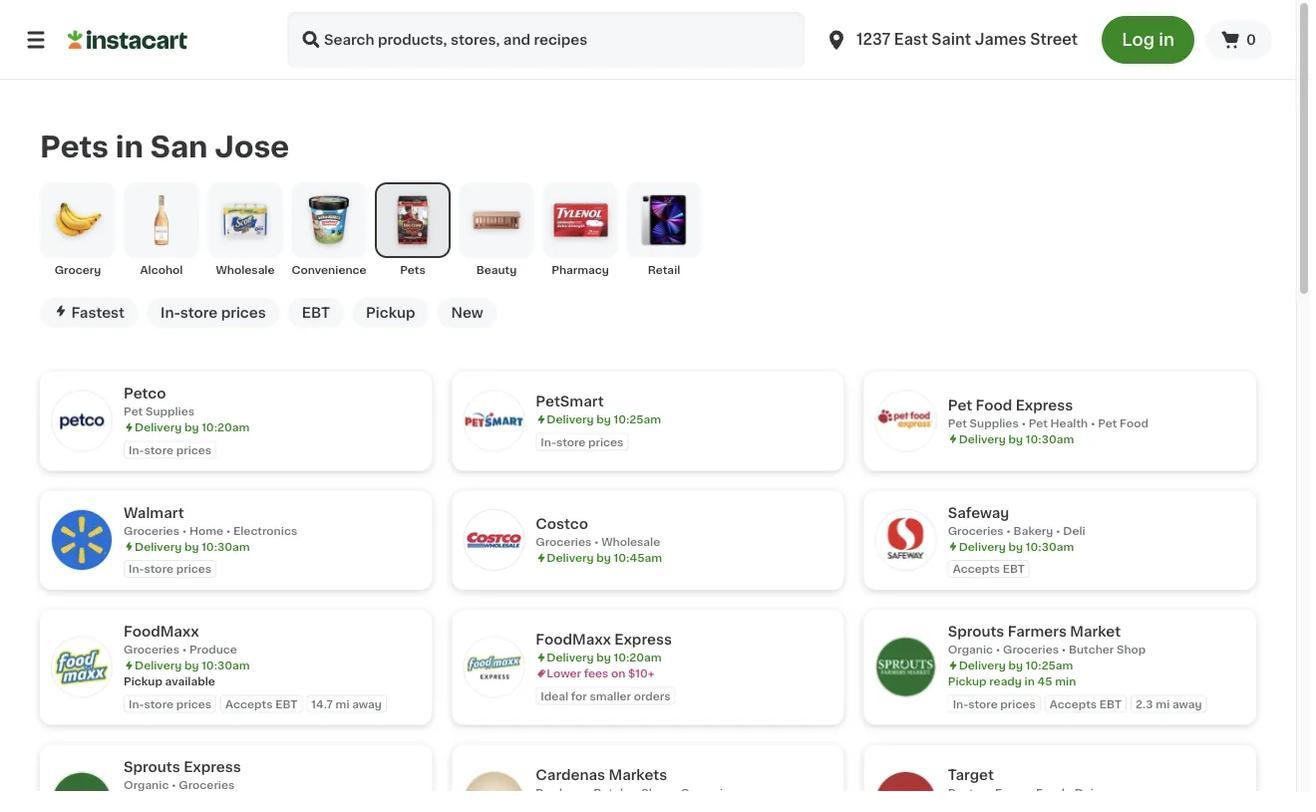 Task type: describe. For each thing, give the bounding box(es) containing it.
in- down petco pet supplies
[[129, 445, 144, 456]]

log in button
[[1102, 16, 1195, 64]]

groceries for safeway
[[948, 525, 1004, 536]]

supplies inside petco pet supplies
[[146, 406, 195, 417]]

ideal for smaller orders
[[541, 691, 671, 702]]

by down home
[[184, 541, 199, 552]]

ebt down bakery
[[1003, 564, 1025, 575]]

new button
[[437, 298, 497, 328]]

walmart
[[124, 506, 184, 520]]

1 vertical spatial 10:25am
[[1026, 661, 1074, 672]]

jose
[[215, 133, 289, 161]]

1 horizontal spatial delivery by 10:25am
[[959, 661, 1074, 672]]

retail
[[648, 265, 681, 276]]

costco
[[536, 518, 588, 532]]

alcohol button
[[124, 182, 199, 278]]

fastest button
[[40, 298, 139, 328]]

accepts ebt for foodmaxx
[[225, 699, 298, 710]]

1 horizontal spatial accepts
[[953, 564, 1000, 575]]

in- down petsmart
[[541, 437, 556, 448]]

cardenas markets link
[[452, 745, 844, 793]]

foodmaxx image
[[52, 638, 112, 698]]

log
[[1122, 31, 1155, 48]]

sprouts for express
[[124, 760, 180, 774]]

away for sprouts farmers market
[[1173, 699, 1202, 710]]

in- down pickup available
[[129, 699, 144, 710]]

accepts for foodmaxx
[[225, 699, 273, 710]]

0
[[1247, 33, 1257, 47]]

saint
[[932, 32, 972, 47]]

• inside the sprouts express organic • groceries
[[172, 780, 176, 791]]

by down costco groceries • wholesale
[[597, 553, 611, 564]]

groceries inside "sprouts farmers market organic • groceries • butcher shop"
[[1003, 645, 1059, 656]]

2.3 mi away
[[1136, 699, 1202, 710]]

by down petsmart
[[597, 414, 611, 425]]

available
[[165, 677, 215, 688]]

store down walmart
[[144, 564, 174, 575]]

prices down home
[[176, 564, 212, 575]]

prices down pickup ready in 45 min
[[1001, 699, 1036, 710]]

pet inside petco pet supplies
[[124, 406, 143, 417]]

pickup button
[[352, 298, 429, 328]]

delivery by 10:30am for walmart
[[135, 541, 250, 552]]

1 horizontal spatial in
[[1025, 677, 1035, 688]]

beauty button
[[459, 182, 535, 278]]

10:30am for walmart
[[202, 541, 250, 552]]

delivery down pet food express pet supplies • pet health • pet food
[[959, 434, 1006, 445]]

delivery by 10:30am for safeway
[[959, 541, 1074, 552]]

market
[[1070, 625, 1121, 639]]

prices down petsmart
[[588, 437, 624, 448]]

foodmaxx for groceries
[[124, 625, 199, 639]]

0 vertical spatial delivery by 10:20am
[[135, 422, 250, 433]]

1237 east saint james street button
[[813, 12, 1090, 68]]

in- down pickup ready in 45 min
[[953, 699, 969, 710]]

mi for sprouts farmers market
[[1156, 699, 1170, 710]]

safeway
[[948, 506, 1010, 520]]

in-store prices button
[[147, 298, 280, 328]]

costco groceries • wholesale
[[536, 518, 660, 548]]

by down bakery
[[1009, 541, 1023, 552]]

by down pet food express pet supplies • pet health • pet food
[[1009, 434, 1023, 445]]

on
[[611, 669, 626, 680]]

sprouts farmers market image
[[876, 638, 936, 698]]

foodmaxx express image
[[464, 638, 524, 698]]

pets button
[[375, 182, 451, 278]]

james
[[975, 32, 1027, 47]]

wholesale inside button
[[216, 265, 275, 276]]

foodmaxx groceries • produce
[[124, 625, 237, 656]]

convenience
[[292, 265, 367, 276]]

grocery
[[55, 265, 101, 276]]

petsmart
[[536, 395, 604, 409]]

orders
[[634, 691, 671, 702]]

in-store prices inside 'button'
[[161, 306, 266, 320]]

electronics
[[233, 525, 297, 536]]

sprouts farmers market organic • groceries • butcher shop
[[948, 625, 1146, 656]]

ebt left 2.3
[[1100, 699, 1122, 710]]

pets in san jose main content
[[0, 80, 1297, 793]]

45
[[1038, 677, 1053, 688]]

ebt button
[[288, 298, 344, 328]]

markets
[[609, 768, 667, 782]]

groceries for foodmaxx
[[124, 645, 179, 656]]

walmart groceries • home • electronics
[[124, 506, 297, 536]]

ready
[[990, 677, 1022, 688]]

0 vertical spatial food
[[976, 399, 1013, 413]]

walmart image
[[52, 511, 112, 571]]

lower fees on $10+
[[547, 669, 655, 680]]

express for sprouts express organic • groceries
[[184, 760, 241, 774]]

store down pickup available
[[144, 699, 174, 710]]

petsmart image
[[464, 392, 524, 451]]

street
[[1031, 32, 1078, 47]]

east
[[894, 32, 928, 47]]

store down ready
[[969, 699, 998, 710]]

new
[[451, 306, 483, 320]]

delivery up lower
[[547, 653, 594, 664]]

min
[[1055, 677, 1076, 688]]

in-store prices down petsmart
[[541, 437, 624, 448]]

pickup available
[[124, 677, 215, 688]]

petco image
[[52, 392, 112, 451]]

store inside 'button'
[[180, 306, 218, 320]]

costco image
[[464, 511, 524, 571]]

shop
[[1117, 645, 1146, 656]]

by up pickup ready in 45 min
[[1009, 661, 1023, 672]]

sprouts for farmers
[[948, 625, 1005, 639]]

1237
[[857, 32, 891, 47]]

pets for pets in san jose
[[40, 133, 109, 161]]

delivery down safeway at the right bottom
[[959, 541, 1006, 552]]

14.7
[[311, 699, 333, 710]]

10:30am for safeway
[[1026, 541, 1074, 552]]

convenience button
[[291, 182, 367, 278]]

log in
[[1122, 31, 1175, 48]]

by up available
[[184, 661, 199, 672]]

1237 east saint james street button
[[825, 12, 1078, 68]]

10:30am down produce
[[202, 661, 250, 672]]

grocery button
[[40, 182, 116, 278]]

in- down walmart
[[129, 564, 144, 575]]

safeway image
[[876, 511, 936, 571]]

1237 east saint james street
[[857, 32, 1078, 47]]

lower
[[547, 669, 581, 680]]

0 vertical spatial 10:25am
[[614, 414, 661, 425]]



Task type: vqa. For each thing, say whether or not it's contained in the screenshot.
Dairy in the Silk Pumpkin Spice Almond Creamer, Dairy Free, Gluten Free, Soy Free
no



Task type: locate. For each thing, give the bounding box(es) containing it.
0 vertical spatial organic
[[948, 645, 993, 656]]

supplies
[[146, 406, 195, 417], [970, 418, 1019, 429]]

10:45am
[[614, 553, 662, 564]]

0 horizontal spatial pickup
[[124, 677, 162, 688]]

1 horizontal spatial pets
[[400, 265, 426, 276]]

retail button
[[626, 182, 702, 278]]

in left san
[[115, 133, 144, 161]]

accepts ebt
[[953, 564, 1025, 575], [225, 699, 298, 710], [1050, 699, 1122, 710]]

1 vertical spatial delivery by 10:25am
[[959, 661, 1074, 672]]

by up lower fees on $10+
[[597, 653, 611, 664]]

fastest
[[71, 306, 125, 320]]

ebt
[[302, 306, 330, 320], [1003, 564, 1025, 575], [275, 699, 298, 710], [1100, 699, 1122, 710]]

supplies down "petco"
[[146, 406, 195, 417]]

in- down alcohol
[[161, 306, 180, 320]]

0 vertical spatial pets
[[40, 133, 109, 161]]

sprouts down pickup available
[[124, 760, 180, 774]]

delivery down costco at the bottom left
[[547, 553, 594, 564]]

None search field
[[287, 12, 805, 68]]

10:30am
[[1026, 434, 1074, 445], [202, 541, 250, 552], [1026, 541, 1074, 552], [202, 661, 250, 672]]

1 away from the left
[[352, 699, 382, 710]]

sprouts up ready
[[948, 625, 1005, 639]]

groceries for walmart
[[124, 525, 179, 536]]

1 horizontal spatial delivery by 10:20am
[[547, 653, 662, 664]]

10:30am for pet food express
[[1026, 434, 1074, 445]]

pickup left ready
[[948, 677, 987, 688]]

pickup ready in 45 min
[[948, 677, 1076, 688]]

0 vertical spatial express
[[1016, 399, 1073, 413]]

0 horizontal spatial 10:20am
[[202, 422, 250, 433]]

delivery by 10:30am for pet food express
[[959, 434, 1074, 445]]

pets for pets
[[400, 265, 426, 276]]

foodmaxx express
[[536, 633, 672, 647]]

2 horizontal spatial in
[[1159, 31, 1175, 48]]

delivery by 10:30am down bakery
[[959, 541, 1074, 552]]

• inside foodmaxx groceries • produce
[[182, 645, 187, 656]]

1 vertical spatial sprouts
[[124, 760, 180, 774]]

foodmaxx up lower
[[536, 633, 611, 647]]

organic inside "sprouts farmers market organic • groceries • butcher shop"
[[948, 645, 993, 656]]

ideal
[[541, 691, 569, 702]]

san
[[150, 133, 208, 161]]

in inside button
[[1159, 31, 1175, 48]]

delivery down walmart
[[135, 541, 182, 552]]

prices inside 'button'
[[221, 306, 266, 320]]

foodmaxx for express
[[536, 633, 611, 647]]

2 horizontal spatial accepts ebt
[[1050, 699, 1122, 710]]

cardenas markets
[[536, 768, 667, 782]]

2 mi from the left
[[1156, 699, 1170, 710]]

1 horizontal spatial foodmaxx
[[536, 633, 611, 647]]

0 horizontal spatial sprouts
[[124, 760, 180, 774]]

mi right 14.7
[[336, 699, 350, 710]]

delivery up ready
[[959, 661, 1006, 672]]

express for foodmaxx express
[[615, 633, 672, 647]]

pickup inside button
[[366, 306, 415, 320]]

ebt down convenience
[[302, 306, 330, 320]]

1 horizontal spatial supplies
[[970, 418, 1019, 429]]

0 horizontal spatial 10:25am
[[614, 414, 661, 425]]

• inside costco groceries • wholesale
[[594, 537, 599, 548]]

health
[[1051, 418, 1088, 429]]

delivery by 10:30am up available
[[135, 661, 250, 672]]

$10+
[[628, 669, 655, 680]]

food right pet food express image
[[976, 399, 1013, 413]]

bakery
[[1014, 525, 1054, 536]]

pickup
[[366, 306, 415, 320], [124, 677, 162, 688], [948, 677, 987, 688]]

by
[[597, 414, 611, 425], [184, 422, 199, 433], [1009, 434, 1023, 445], [184, 541, 199, 552], [1009, 541, 1023, 552], [597, 553, 611, 564], [597, 653, 611, 664], [184, 661, 199, 672], [1009, 661, 1023, 672]]

delivery up pickup available
[[135, 661, 182, 672]]

foodmaxx
[[124, 625, 199, 639], [536, 633, 611, 647]]

2 vertical spatial express
[[184, 760, 241, 774]]

accepts down produce
[[225, 699, 273, 710]]

pets up the pickup button on the top left of the page
[[400, 265, 426, 276]]

pets in san jose
[[40, 133, 289, 161]]

in-
[[161, 306, 180, 320], [541, 437, 556, 448], [129, 445, 144, 456], [129, 564, 144, 575], [129, 699, 144, 710], [953, 699, 969, 710]]

1 horizontal spatial organic
[[948, 645, 993, 656]]

prices
[[221, 306, 266, 320], [588, 437, 624, 448], [176, 445, 212, 456], [176, 564, 212, 575], [176, 699, 212, 710], [1001, 699, 1036, 710]]

groceries inside "walmart groceries • home • electronics"
[[124, 525, 179, 536]]

1 horizontal spatial accepts ebt
[[953, 564, 1025, 575]]

mi right 2.3
[[1156, 699, 1170, 710]]

safeway groceries • bakery • deli
[[948, 506, 1086, 536]]

organic
[[948, 645, 993, 656], [124, 780, 169, 791]]

pickup for pickup
[[366, 306, 415, 320]]

ebt left 14.7
[[275, 699, 298, 710]]

1 horizontal spatial wholesale
[[602, 537, 660, 548]]

1 horizontal spatial 10:25am
[[1026, 661, 1074, 672]]

groceries inside the sprouts express organic • groceries
[[179, 780, 235, 791]]

2 away from the left
[[1173, 699, 1202, 710]]

foodmaxx inside foodmaxx groceries • produce
[[124, 625, 199, 639]]

0 horizontal spatial food
[[976, 399, 1013, 413]]

delivery by 10:30am down home
[[135, 541, 250, 552]]

1 horizontal spatial 10:20am
[[614, 653, 662, 664]]

0 horizontal spatial supplies
[[146, 406, 195, 417]]

pets inside button
[[400, 265, 426, 276]]

1 vertical spatial delivery by 10:20am
[[547, 653, 662, 664]]

10:30am down home
[[202, 541, 250, 552]]

express inside pet food express pet supplies • pet health • pet food
[[1016, 399, 1073, 413]]

pickup left available
[[124, 677, 162, 688]]

1 vertical spatial pets
[[400, 265, 426, 276]]

sprouts inside "sprouts farmers market organic • groceries • butcher shop"
[[948, 625, 1005, 639]]

pharmacy
[[552, 265, 609, 276]]

in for pets
[[115, 133, 144, 161]]

butcher
[[1069, 645, 1114, 656]]

express down available
[[184, 760, 241, 774]]

delivery by 10:45am
[[547, 553, 662, 564]]

1 horizontal spatial pickup
[[366, 306, 415, 320]]

for
[[571, 691, 587, 702]]

1 horizontal spatial food
[[1120, 418, 1149, 429]]

beauty
[[476, 265, 517, 276]]

delivery
[[547, 414, 594, 425], [135, 422, 182, 433], [959, 434, 1006, 445], [135, 541, 182, 552], [959, 541, 1006, 552], [547, 553, 594, 564], [547, 653, 594, 664], [135, 661, 182, 672], [959, 661, 1006, 672]]

in- inside 'button'
[[161, 306, 180, 320]]

1 vertical spatial express
[[615, 633, 672, 647]]

smaller
[[590, 691, 631, 702]]

10:25am
[[614, 414, 661, 425], [1026, 661, 1074, 672]]

away
[[352, 699, 382, 710], [1173, 699, 1202, 710]]

0 horizontal spatial wholesale
[[216, 265, 275, 276]]

in right log at the right
[[1159, 31, 1175, 48]]

in left 45
[[1025, 677, 1035, 688]]

organic inside the sprouts express organic • groceries
[[124, 780, 169, 791]]

pet food express pet supplies • pet health • pet food
[[948, 399, 1149, 429]]

fees
[[584, 669, 609, 680]]

2 horizontal spatial express
[[1016, 399, 1073, 413]]

1 mi from the left
[[336, 699, 350, 710]]

delivery by 10:30am down pet food express pet supplies • pet health • pet food
[[959, 434, 1074, 445]]

express inside the sprouts express organic • groceries
[[184, 760, 241, 774]]

in
[[1159, 31, 1175, 48], [115, 133, 144, 161], [1025, 677, 1035, 688]]

food right health
[[1120, 418, 1149, 429]]

away for foodmaxx
[[352, 699, 382, 710]]

groceries for costco
[[536, 537, 592, 548]]

2.3
[[1136, 699, 1154, 710]]

1 vertical spatial organic
[[124, 780, 169, 791]]

1 horizontal spatial sprouts
[[948, 625, 1005, 639]]

2 horizontal spatial pickup
[[948, 677, 987, 688]]

0 vertical spatial 10:20am
[[202, 422, 250, 433]]

1 vertical spatial food
[[1120, 418, 1149, 429]]

sprouts express organic • groceries
[[124, 760, 241, 791]]

1 horizontal spatial express
[[615, 633, 672, 647]]

store down petco pet supplies
[[144, 445, 174, 456]]

10:30am down bakery
[[1026, 541, 1074, 552]]

in for log
[[1159, 31, 1175, 48]]

groceries inside costco groceries • wholesale
[[536, 537, 592, 548]]

delivery by 10:25am up pickup ready in 45 min
[[959, 661, 1074, 672]]

in-store prices down petco pet supplies
[[129, 445, 212, 456]]

away right 2.3
[[1173, 699, 1202, 710]]

express
[[1016, 399, 1073, 413], [615, 633, 672, 647], [184, 760, 241, 774]]

delivery by 10:20am
[[135, 422, 250, 433], [547, 653, 662, 664]]

1 vertical spatial wholesale
[[602, 537, 660, 548]]

farmers
[[1008, 625, 1067, 639]]

0 horizontal spatial accepts
[[225, 699, 273, 710]]

home
[[189, 525, 223, 536]]

sprouts inside the sprouts express organic • groceries
[[124, 760, 180, 774]]

10:20am
[[202, 422, 250, 433], [614, 653, 662, 664]]

2 vertical spatial in
[[1025, 677, 1035, 688]]

store down alcohol
[[180, 306, 218, 320]]

accepts ebt for sprouts farmers market
[[1050, 699, 1122, 710]]

groceries inside foodmaxx groceries • produce
[[124, 645, 179, 656]]

delivery down petsmart
[[547, 414, 594, 425]]

express up health
[[1016, 399, 1073, 413]]

accepts ebt down safeway groceries • bakery • deli
[[953, 564, 1025, 575]]

0 horizontal spatial mi
[[336, 699, 350, 710]]

supplies left health
[[970, 418, 1019, 429]]

0 horizontal spatial organic
[[124, 780, 169, 791]]

deli
[[1063, 525, 1086, 536]]

in-store prices down ready
[[953, 699, 1036, 710]]

accepts ebt down min at the right bottom of page
[[1050, 699, 1122, 710]]

accepts for sprouts
[[1050, 699, 1097, 710]]

petco
[[124, 387, 166, 401]]

delivery by 10:30am
[[959, 434, 1074, 445], [135, 541, 250, 552], [959, 541, 1074, 552], [135, 661, 250, 672]]

foodmaxx up pickup available
[[124, 625, 199, 639]]

prices left ebt button
[[221, 306, 266, 320]]

target link
[[864, 745, 1257, 793]]

groceries inside safeway groceries • bakery • deli
[[948, 525, 1004, 536]]

express up the $10+
[[615, 633, 672, 647]]

•
[[1022, 418, 1026, 429], [1091, 418, 1096, 429], [182, 525, 187, 536], [226, 525, 231, 536], [1007, 525, 1011, 536], [1056, 525, 1061, 536], [594, 537, 599, 548], [182, 645, 187, 656], [996, 645, 1001, 656], [1062, 645, 1066, 656], [172, 780, 176, 791]]

Search field
[[287, 12, 805, 68]]

delivery by 10:20am up lower fees on $10+
[[547, 653, 662, 664]]

pickup right ebt button
[[366, 306, 415, 320]]

pharmacy button
[[543, 182, 618, 278]]

pickup for pickup available
[[124, 677, 162, 688]]

0 horizontal spatial delivery by 10:20am
[[135, 422, 250, 433]]

in-store prices down home
[[129, 564, 212, 575]]

accepts down min at the right bottom of page
[[1050, 699, 1097, 710]]

0 vertical spatial delivery by 10:25am
[[547, 414, 661, 425]]

mi for foodmaxx
[[336, 699, 350, 710]]

store
[[180, 306, 218, 320], [556, 437, 586, 448], [144, 445, 174, 456], [144, 564, 174, 575], [144, 699, 174, 710], [969, 699, 998, 710]]

0 horizontal spatial away
[[352, 699, 382, 710]]

mi
[[336, 699, 350, 710], [1156, 699, 1170, 710]]

away right 14.7
[[352, 699, 382, 710]]

1 vertical spatial 10:20am
[[614, 653, 662, 664]]

0 vertical spatial in
[[1159, 31, 1175, 48]]

wholesale inside costco groceries • wholesale
[[602, 537, 660, 548]]

in-store prices
[[161, 306, 266, 320], [541, 437, 624, 448], [129, 445, 212, 456], [129, 564, 212, 575], [129, 699, 212, 710], [953, 699, 1036, 710]]

prices down petco pet supplies
[[176, 445, 212, 456]]

supplies inside pet food express pet supplies • pet health • pet food
[[970, 418, 1019, 429]]

1 vertical spatial in
[[115, 133, 144, 161]]

10:30am down health
[[1026, 434, 1074, 445]]

2 horizontal spatial accepts
[[1050, 699, 1097, 710]]

instacart logo image
[[68, 28, 188, 52]]

prices down available
[[176, 699, 212, 710]]

10:20am up "walmart groceries • home • electronics"
[[202, 422, 250, 433]]

by down petco pet supplies
[[184, 422, 199, 433]]

1 horizontal spatial away
[[1173, 699, 1202, 710]]

0 vertical spatial wholesale
[[216, 265, 275, 276]]

delivery by 10:25am
[[547, 414, 661, 425], [959, 661, 1074, 672]]

in-store prices down alcohol
[[161, 306, 266, 320]]

0 button
[[1207, 20, 1273, 60]]

ebt inside button
[[302, 306, 330, 320]]

wholesale up 10:45am
[[602, 537, 660, 548]]

pet food express image
[[876, 392, 936, 451]]

pets up grocery button
[[40, 133, 109, 161]]

produce
[[189, 645, 237, 656]]

0 horizontal spatial accepts ebt
[[225, 699, 298, 710]]

store down petsmart
[[556, 437, 586, 448]]

groceries
[[124, 525, 179, 536], [948, 525, 1004, 536], [536, 537, 592, 548], [124, 645, 179, 656], [1003, 645, 1059, 656], [179, 780, 235, 791]]

wholesale up the in-store prices 'button' on the top left
[[216, 265, 275, 276]]

0 horizontal spatial pets
[[40, 133, 109, 161]]

0 horizontal spatial delivery by 10:25am
[[547, 414, 661, 425]]

accepts ebt left 14.7
[[225, 699, 298, 710]]

accepts
[[953, 564, 1000, 575], [225, 699, 273, 710], [1050, 699, 1097, 710]]

wholesale button
[[207, 182, 283, 278]]

0 vertical spatial sprouts
[[948, 625, 1005, 639]]

0 horizontal spatial in
[[115, 133, 144, 161]]

0 vertical spatial supplies
[[146, 406, 195, 417]]

accepts down safeway at the right bottom
[[953, 564, 1000, 575]]

in-store prices down pickup available
[[129, 699, 212, 710]]

target
[[948, 768, 994, 782]]

petco pet supplies
[[124, 387, 195, 417]]

delivery by 10:20am down petco pet supplies
[[135, 422, 250, 433]]

0 horizontal spatial express
[[184, 760, 241, 774]]

delivery by 10:25am down petsmart
[[547, 414, 661, 425]]

10:20am up the $10+
[[614, 653, 662, 664]]

pickup for pickup ready in 45 min
[[948, 677, 987, 688]]

wholesale
[[216, 265, 275, 276], [602, 537, 660, 548]]

sprouts
[[948, 625, 1005, 639], [124, 760, 180, 774]]

1 vertical spatial supplies
[[970, 418, 1019, 429]]

cardenas
[[536, 768, 605, 782]]

14.7 mi away
[[311, 699, 382, 710]]

pets
[[40, 133, 109, 161], [400, 265, 426, 276]]

0 horizontal spatial foodmaxx
[[124, 625, 199, 639]]

delivery down petco pet supplies
[[135, 422, 182, 433]]

1 horizontal spatial mi
[[1156, 699, 1170, 710]]

alcohol
[[140, 265, 183, 276]]

food
[[976, 399, 1013, 413], [1120, 418, 1149, 429]]



